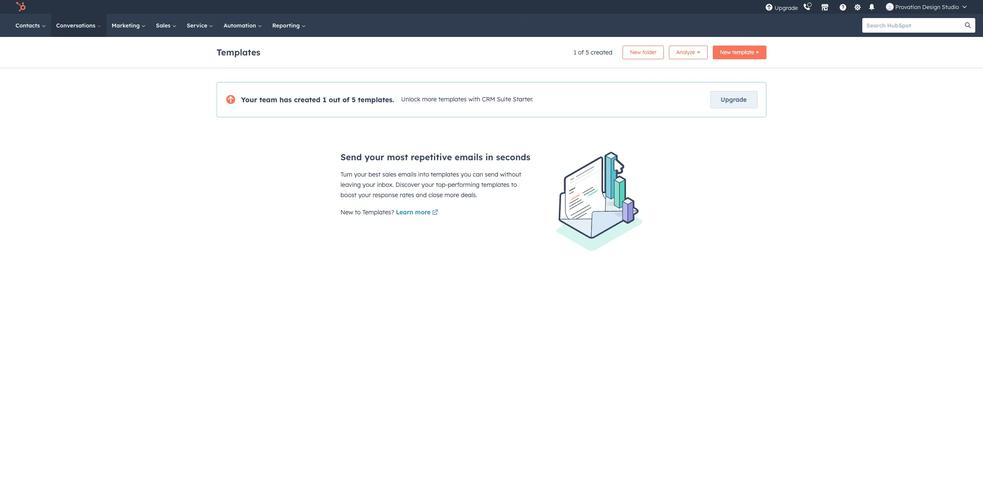 Task type: vqa. For each thing, say whether or not it's contained in the screenshot.
Evangelist at the bottom of the page
no



Task type: locate. For each thing, give the bounding box(es) containing it.
upgrade
[[775, 4, 798, 11], [721, 96, 747, 104]]

more right unlock
[[422, 96, 437, 103]]

marketplaces image
[[822, 4, 829, 12]]

your down into
[[422, 181, 434, 189]]

Search HubSpot search field
[[863, 18, 968, 33]]

your up best
[[365, 152, 384, 162]]

0 vertical spatial upgrade
[[775, 4, 798, 11]]

contacts link
[[10, 14, 51, 37]]

service link
[[182, 14, 219, 37]]

service
[[187, 22, 209, 29]]

5 inside templates banner
[[586, 49, 589, 56]]

unlock
[[401, 96, 421, 103]]

new left the folder
[[630, 49, 641, 55]]

1 vertical spatial emails
[[398, 171, 417, 178]]

0 horizontal spatial emails
[[398, 171, 417, 178]]

your right boost
[[359, 191, 371, 199]]

settings image
[[854, 4, 862, 11]]

0 horizontal spatial new
[[341, 208, 353, 216]]

reporting
[[272, 22, 302, 29]]

templates
[[439, 96, 467, 103], [431, 171, 459, 178], [481, 181, 510, 189]]

more down the top- at top left
[[445, 191, 459, 199]]

out
[[329, 95, 340, 104]]

link opens in a new window image
[[432, 210, 438, 216]]

rates
[[400, 191, 414, 199]]

provation
[[896, 3, 921, 10]]

emails
[[455, 152, 483, 162], [398, 171, 417, 178]]

of inside templates banner
[[578, 49, 584, 56]]

new
[[630, 49, 641, 55], [720, 49, 731, 55], [341, 208, 353, 216]]

analyze
[[677, 49, 695, 55]]

2 vertical spatial more
[[415, 208, 431, 216]]

upgrade inside menu
[[775, 4, 798, 11]]

starter.
[[513, 96, 534, 103]]

1 horizontal spatial emails
[[455, 152, 483, 162]]

1 horizontal spatial to
[[511, 181, 517, 189]]

more for unlock more templates with crm suite starter.
[[422, 96, 437, 103]]

has
[[280, 95, 292, 104]]

1 horizontal spatial upgrade
[[775, 4, 798, 11]]

provation design studio
[[896, 3, 959, 10]]

1 horizontal spatial created
[[591, 49, 613, 56]]

1 horizontal spatial 1
[[574, 49, 577, 56]]

learn more link
[[396, 208, 440, 218]]

2 vertical spatial templates
[[481, 181, 510, 189]]

team
[[260, 95, 277, 104]]

your right the turn
[[354, 171, 367, 178]]

templates banner
[[217, 43, 767, 59]]

of
[[578, 49, 584, 56], [343, 95, 350, 104]]

templates left with
[[439, 96, 467, 103]]

0 vertical spatial to
[[511, 181, 517, 189]]

created inside templates banner
[[591, 49, 613, 56]]

1 vertical spatial more
[[445, 191, 459, 199]]

1 vertical spatial of
[[343, 95, 350, 104]]

templates down the send
[[481, 181, 510, 189]]

can
[[473, 171, 483, 178]]

menu containing provation design studio
[[765, 0, 973, 14]]

folder
[[643, 49, 657, 55]]

new for new template
[[720, 49, 731, 55]]

deals.
[[461, 191, 477, 199]]

1 vertical spatial upgrade
[[721, 96, 747, 104]]

0 vertical spatial of
[[578, 49, 584, 56]]

created
[[591, 49, 613, 56], [294, 95, 321, 104]]

5
[[586, 49, 589, 56], [352, 95, 356, 104]]

upgrade image
[[766, 4, 773, 11]]

to inside turn your best sales emails into templates you can send without leaving your inbox. discover your top-performing templates to boost your response rates and close more deals.
[[511, 181, 517, 189]]

1 inside templates banner
[[574, 49, 577, 56]]

1
[[574, 49, 577, 56], [323, 95, 327, 104]]

boost
[[341, 191, 357, 199]]

more inside "link"
[[415, 208, 431, 216]]

0 vertical spatial 1
[[574, 49, 577, 56]]

marketplaces button
[[816, 0, 834, 14]]

new down boost
[[341, 208, 353, 216]]

your
[[365, 152, 384, 162], [354, 171, 367, 178], [363, 181, 375, 189], [422, 181, 434, 189], [359, 191, 371, 199]]

more left link opens in a new window icon
[[415, 208, 431, 216]]

more
[[422, 96, 437, 103], [445, 191, 459, 199], [415, 208, 431, 216]]

emails up you
[[455, 152, 483, 162]]

0 vertical spatial more
[[422, 96, 437, 103]]

repetitive
[[411, 152, 452, 162]]

to down the without
[[511, 181, 517, 189]]

new left template
[[720, 49, 731, 55]]

learn more
[[396, 208, 431, 216]]

created left new folder button
[[591, 49, 613, 56]]

send
[[341, 152, 362, 162]]

new inside popup button
[[720, 49, 731, 55]]

suite
[[497, 96, 511, 103]]

1 horizontal spatial new
[[630, 49, 641, 55]]

emails inside turn your best sales emails into templates you can send without leaving your inbox. discover your top-performing templates to boost your response rates and close more deals.
[[398, 171, 417, 178]]

new folder button
[[623, 46, 664, 59]]

emails up 'discover'
[[398, 171, 417, 178]]

1 horizontal spatial of
[[578, 49, 584, 56]]

best
[[369, 171, 381, 178]]

menu
[[765, 0, 973, 14]]

0 horizontal spatial 5
[[352, 95, 356, 104]]

more for learn more
[[415, 208, 431, 216]]

0 horizontal spatial to
[[355, 208, 361, 216]]

to
[[511, 181, 517, 189], [355, 208, 361, 216]]

2 horizontal spatial new
[[720, 49, 731, 55]]

1 horizontal spatial 5
[[586, 49, 589, 56]]

learn
[[396, 208, 413, 216]]

help image
[[840, 4, 847, 12]]

0 horizontal spatial created
[[294, 95, 321, 104]]

hubspot image
[[15, 2, 26, 12]]

0 vertical spatial emails
[[455, 152, 483, 162]]

marketing
[[112, 22, 141, 29]]

1 vertical spatial created
[[294, 95, 321, 104]]

inbox.
[[377, 181, 394, 189]]

james peterson image
[[886, 3, 894, 11]]

0 vertical spatial created
[[591, 49, 613, 56]]

turn
[[341, 171, 353, 178]]

0 vertical spatial 5
[[586, 49, 589, 56]]

created right 'has'
[[294, 95, 321, 104]]

your team has created 1 out of 5 templates.
[[241, 95, 394, 104]]

new inside button
[[630, 49, 641, 55]]

0 horizontal spatial 1
[[323, 95, 327, 104]]

to down boost
[[355, 208, 361, 216]]

templates up the top- at top left
[[431, 171, 459, 178]]

new template button
[[713, 46, 767, 59]]

close
[[429, 191, 443, 199]]

notifications button
[[865, 0, 880, 14]]

automation link
[[219, 14, 267, 37]]

1 of 5 created
[[574, 49, 613, 56]]

response
[[373, 191, 398, 199]]



Task type: describe. For each thing, give the bounding box(es) containing it.
analyze button
[[669, 46, 708, 59]]

sales
[[382, 171, 397, 178]]

leaving
[[341, 181, 361, 189]]

1 vertical spatial to
[[355, 208, 361, 216]]

templates?
[[363, 208, 394, 216]]

without
[[500, 171, 522, 178]]

template
[[733, 49, 754, 55]]

new to templates?
[[341, 208, 394, 216]]

most
[[387, 152, 408, 162]]

created for 5
[[591, 49, 613, 56]]

send your most repetitive emails in seconds
[[341, 152, 531, 162]]

settings link
[[852, 2, 863, 11]]

emails for in
[[455, 152, 483, 162]]

sales link
[[151, 14, 182, 37]]

1 vertical spatial templates
[[431, 171, 459, 178]]

notifications image
[[868, 4, 876, 12]]

0 horizontal spatial upgrade
[[721, 96, 747, 104]]

seconds
[[496, 152, 531, 162]]

1 vertical spatial 5
[[352, 95, 356, 104]]

search button
[[961, 18, 976, 33]]

performing
[[448, 181, 480, 189]]

help button
[[836, 0, 851, 14]]

contacts
[[15, 22, 42, 29]]

conversations link
[[51, 14, 107, 37]]

new for new folder
[[630, 49, 641, 55]]

new for new to templates?
[[341, 208, 353, 216]]

turn your best sales emails into templates you can send without leaving your inbox. discover your top-performing templates to boost your response rates and close more deals.
[[341, 171, 522, 199]]

reporting link
[[267, 14, 311, 37]]

your down best
[[363, 181, 375, 189]]

send
[[485, 171, 499, 178]]

automation
[[224, 22, 258, 29]]

created for has
[[294, 95, 321, 104]]

more inside turn your best sales emails into templates you can send without leaving your inbox. discover your top-performing templates to boost your response rates and close more deals.
[[445, 191, 459, 199]]

provation design studio button
[[881, 0, 972, 14]]

marketing link
[[107, 14, 151, 37]]

calling icon image
[[803, 3, 811, 11]]

crm
[[482, 96, 495, 103]]

studio
[[942, 3, 959, 10]]

link opens in a new window image
[[432, 208, 438, 218]]

discover
[[396, 181, 420, 189]]

hubspot link
[[10, 2, 32, 12]]

0 horizontal spatial of
[[343, 95, 350, 104]]

into
[[418, 171, 429, 178]]

upgrade link
[[710, 91, 758, 108]]

templates.
[[358, 95, 394, 104]]

sales
[[156, 22, 172, 29]]

calling icon button
[[800, 1, 815, 12]]

conversations
[[56, 22, 97, 29]]

design
[[923, 3, 941, 10]]

new template
[[720, 49, 754, 55]]

with
[[469, 96, 481, 103]]

and
[[416, 191, 427, 199]]

emails for into
[[398, 171, 417, 178]]

in
[[486, 152, 494, 162]]

your
[[241, 95, 257, 104]]

new folder
[[630, 49, 657, 55]]

top-
[[436, 181, 448, 189]]

unlock more templates with crm suite starter.
[[401, 96, 534, 103]]

you
[[461, 171, 471, 178]]

templates
[[217, 47, 261, 57]]

0 vertical spatial templates
[[439, 96, 467, 103]]

1 vertical spatial 1
[[323, 95, 327, 104]]

search image
[[966, 22, 972, 28]]



